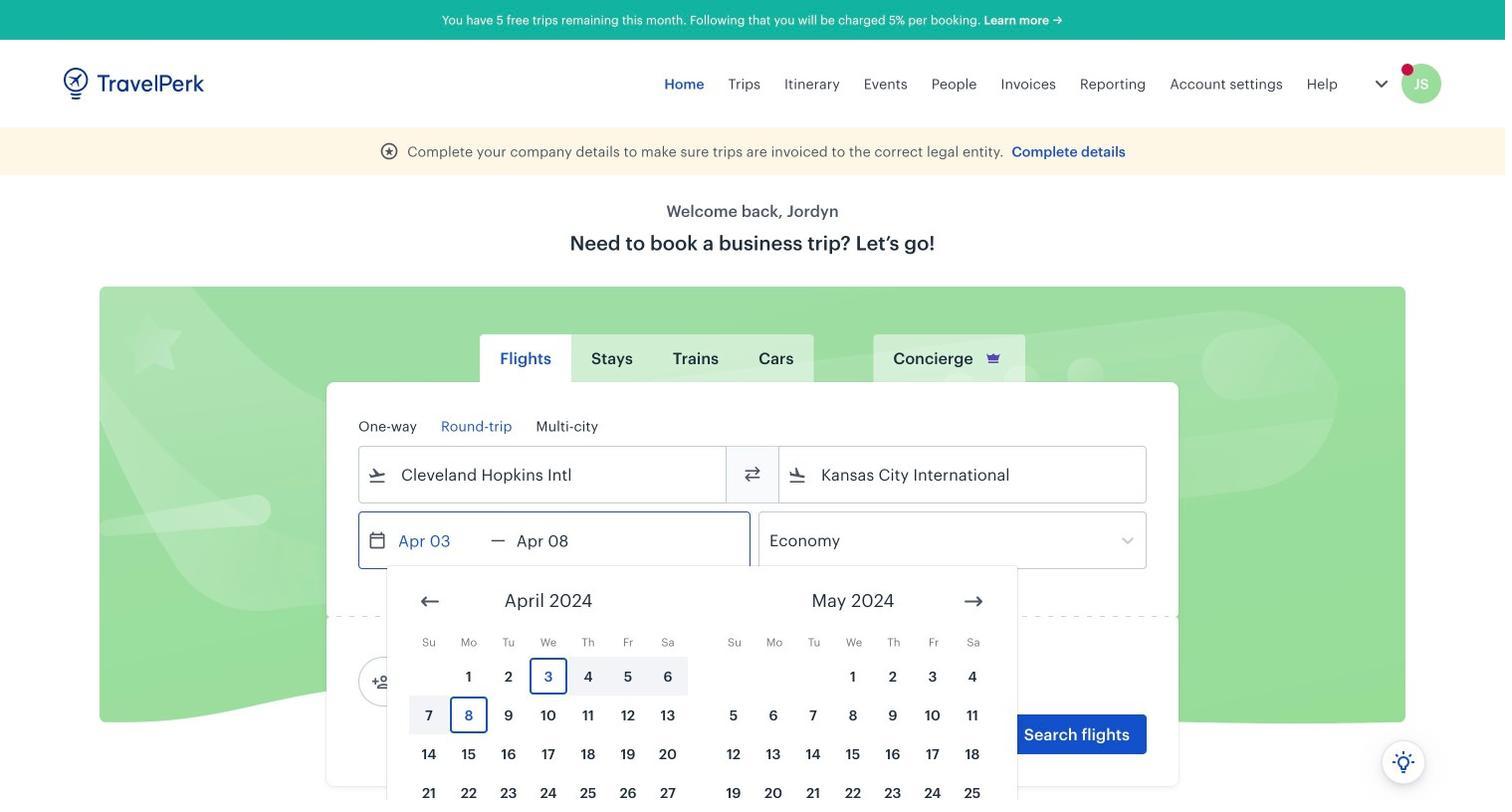 Task type: locate. For each thing, give the bounding box(es) containing it.
move backward to switch to the previous month. image
[[418, 590, 442, 614]]

From search field
[[387, 459, 700, 491]]

calendar application
[[387, 567, 1506, 801]]



Task type: describe. For each thing, give the bounding box(es) containing it.
Add first traveler search field
[[391, 666, 599, 698]]

Return text field
[[506, 513, 609, 569]]

move forward to switch to the next month. image
[[962, 590, 986, 614]]

To search field
[[808, 459, 1121, 491]]

Depart text field
[[387, 513, 491, 569]]



